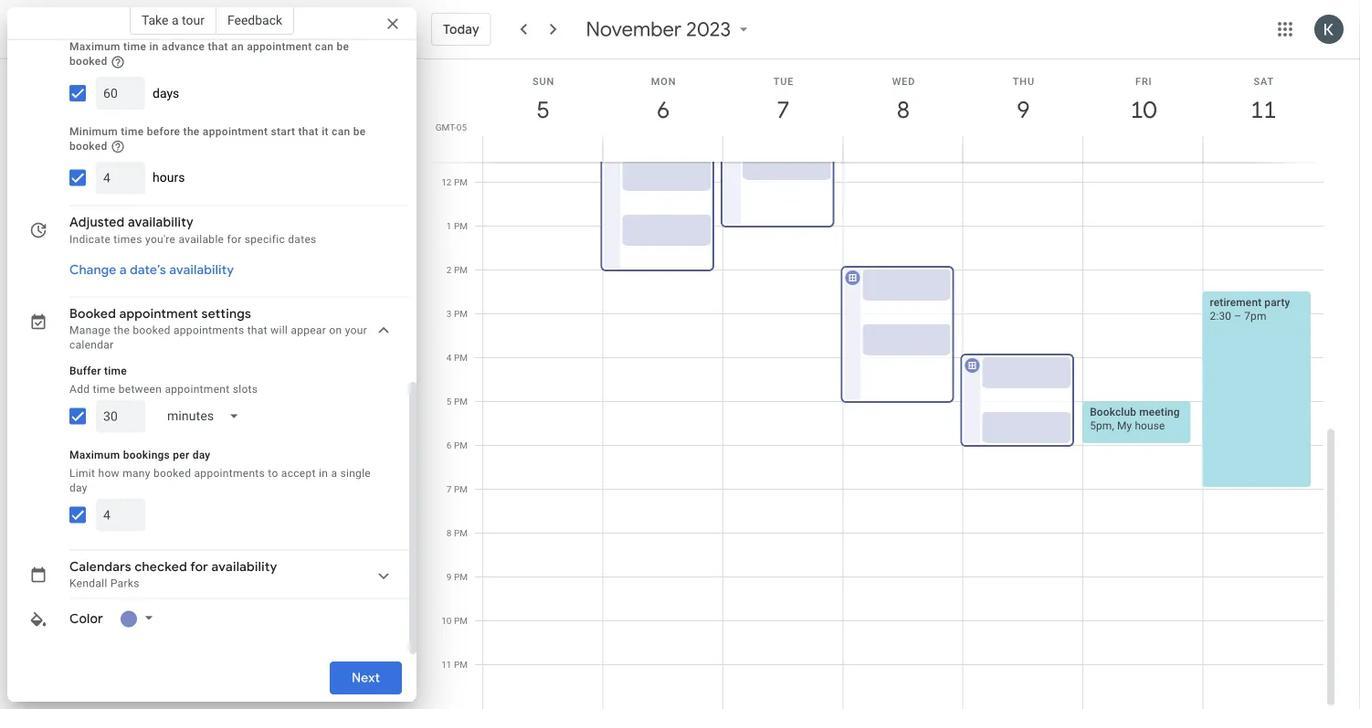 Task type: locate. For each thing, give the bounding box(es) containing it.
sat
[[1254, 75, 1275, 87]]

buffer time add time between appointment slots
[[69, 365, 258, 396]]

10 pm from the top
[[454, 571, 468, 582]]

1 vertical spatial appointments
[[194, 467, 265, 480]]

1 vertical spatial 9
[[447, 571, 452, 582]]

feedback
[[227, 12, 282, 27]]

7 down tue
[[776, 95, 789, 125]]

pm
[[454, 176, 468, 187], [454, 220, 468, 231], [454, 264, 468, 275], [454, 308, 468, 319], [454, 352, 468, 363], [454, 396, 468, 407], [454, 440, 468, 451], [454, 483, 468, 494], [454, 527, 468, 538], [454, 571, 468, 582], [454, 615, 468, 626], [454, 659, 468, 670]]

2
[[447, 264, 452, 275]]

an
[[231, 41, 244, 53]]

1 vertical spatial in
[[319, 467, 328, 480]]

1 horizontal spatial for
[[227, 233, 242, 246]]

1 pm
[[447, 220, 468, 231]]

a
[[172, 12, 179, 27], [120, 262, 127, 279], [331, 467, 337, 480]]

for inside calendars checked for availability kendall parks
[[190, 559, 208, 576]]

1 vertical spatial for
[[190, 559, 208, 576]]

booked down minimum
[[69, 140, 107, 153]]

1 vertical spatial 8
[[447, 527, 452, 538]]

maximum up maximum days in advance that an appointment can be booked number field
[[69, 41, 120, 53]]

11 down 10 pm
[[442, 659, 452, 670]]

0 vertical spatial for
[[227, 233, 242, 246]]

can up it
[[315, 41, 334, 53]]

in right the accept
[[319, 467, 328, 480]]

my
[[1118, 419, 1133, 432]]

pm down 8 pm
[[454, 571, 468, 582]]

5 down 4
[[447, 396, 452, 407]]

0 vertical spatial 10
[[1130, 95, 1156, 125]]

the inside "minimum time before the appointment start that it can be booked"
[[183, 126, 200, 138]]

1 vertical spatial 6
[[447, 440, 452, 451]]

house
[[1135, 419, 1166, 432]]

pm down 9 pm
[[454, 615, 468, 626]]

4 pm from the top
[[454, 308, 468, 319]]

booked inside "minimum time before the appointment start that it can be booked"
[[69, 140, 107, 153]]

7 pm from the top
[[454, 440, 468, 451]]

can inside "minimum time before the appointment start that it can be booked"
[[332, 126, 350, 138]]

that left it
[[298, 126, 319, 138]]

appointment inside "minimum time before the appointment start that it can be booked"
[[203, 126, 268, 138]]

0 vertical spatial 7
[[776, 95, 789, 125]]

2 horizontal spatial a
[[331, 467, 337, 480]]

mon 6
[[651, 75, 677, 125]]

0 horizontal spatial 11
[[442, 659, 452, 670]]

0 vertical spatial the
[[183, 126, 200, 138]]

appointments
[[174, 325, 244, 337], [194, 467, 265, 480]]

12
[[442, 176, 452, 187]]

time inside maximum time in advance that an appointment can be booked
[[123, 41, 146, 53]]

take a tour
[[142, 12, 205, 27]]

0 horizontal spatial day
[[69, 482, 88, 495]]

7pm
[[1245, 309, 1267, 322]]

booked inside maximum time in advance that an appointment can be booked
[[69, 55, 107, 68]]

times
[[114, 233, 142, 246]]

pm down the 5 pm on the left bottom of page
[[454, 440, 468, 451]]

12 pm from the top
[[454, 659, 468, 670]]

a inside maximum bookings per day limit how many booked appointments to accept in a single day
[[331, 467, 337, 480]]

appointment down feedback button
[[247, 41, 312, 53]]

for right checked at the left
[[190, 559, 208, 576]]

1 vertical spatial 7
[[447, 483, 452, 494]]

be
[[337, 41, 349, 53], [353, 126, 366, 138]]

11 column header
[[1203, 59, 1324, 162]]

availability inside button
[[169, 262, 234, 279]]

11 down sat
[[1250, 95, 1276, 125]]

0 vertical spatial appointments
[[174, 325, 244, 337]]

that left an
[[208, 41, 228, 53]]

1 horizontal spatial 11
[[1250, 95, 1276, 125]]

3 pm from the top
[[454, 264, 468, 275]]

pm right '12'
[[454, 176, 468, 187]]

be inside "minimum time before the appointment start that it can be booked"
[[353, 126, 366, 138]]

9
[[1016, 95, 1029, 125], [447, 571, 452, 582]]

11 pm from the top
[[454, 615, 468, 626]]

1 vertical spatial day
[[69, 482, 88, 495]]

pm up 6 pm
[[454, 396, 468, 407]]

color
[[69, 612, 103, 628]]

pm for 5 pm
[[454, 396, 468, 407]]

0 horizontal spatial 7
[[447, 483, 452, 494]]

booked up maximum days in advance that an appointment can be booked number field
[[69, 55, 107, 68]]

0 vertical spatial availability
[[128, 215, 194, 231]]

10 down fri
[[1130, 95, 1156, 125]]

availability inside calendars checked for availability kendall parks
[[212, 559, 277, 576]]

booked down "per"
[[153, 467, 191, 480]]

appointment left start
[[203, 126, 268, 138]]

tue
[[774, 75, 794, 87]]

fri 10
[[1130, 75, 1156, 125]]

2 horizontal spatial that
[[298, 126, 319, 138]]

7 down 6 pm
[[447, 483, 452, 494]]

2 vertical spatial that
[[247, 325, 268, 337]]

the inside booked appointment settings manage the booked appointments that will appear on your calendar
[[114, 325, 130, 337]]

appointment left slots
[[165, 383, 230, 396]]

time left before
[[121, 126, 144, 138]]

pm down 10 pm
[[454, 659, 468, 670]]

10 up '11 pm'
[[442, 615, 452, 626]]

time
[[123, 41, 146, 53], [121, 126, 144, 138], [104, 365, 127, 378], [93, 383, 116, 396]]

0 vertical spatial 5
[[536, 95, 549, 125]]

1 horizontal spatial be
[[353, 126, 366, 138]]

Buffer time number field
[[103, 400, 138, 433]]

7 inside "tue 7"
[[776, 95, 789, 125]]

0 vertical spatial 11
[[1250, 95, 1276, 125]]

0 vertical spatial 8
[[896, 95, 909, 125]]

can right it
[[332, 126, 350, 138]]

1 vertical spatial 5
[[447, 396, 452, 407]]

2 pm from the top
[[454, 220, 468, 231]]

2 maximum from the top
[[69, 449, 120, 462]]

pm down 7 pm
[[454, 527, 468, 538]]

the right before
[[183, 126, 200, 138]]

2 vertical spatial a
[[331, 467, 337, 480]]

0 horizontal spatial 9
[[447, 571, 452, 582]]

1 vertical spatial that
[[298, 126, 319, 138]]

that left will on the top of the page
[[247, 325, 268, 337]]

appointments down settings
[[174, 325, 244, 337]]

0 vertical spatial a
[[172, 12, 179, 27]]

1 horizontal spatial a
[[172, 12, 179, 27]]

pm for 11 pm
[[454, 659, 468, 670]]

a left date's
[[120, 262, 127, 279]]

the right manage
[[114, 325, 130, 337]]

1 horizontal spatial the
[[183, 126, 200, 138]]

1 horizontal spatial 7
[[776, 95, 789, 125]]

0 horizontal spatial 6
[[447, 440, 452, 451]]

sunday, november 5 element
[[522, 89, 565, 131]]

pm right 1
[[454, 220, 468, 231]]

pm right 3
[[454, 308, 468, 319]]

day down limit
[[69, 482, 88, 495]]

0 vertical spatial that
[[208, 41, 228, 53]]

pm right 4
[[454, 352, 468, 363]]

6 down the mon
[[656, 95, 669, 125]]

1 pm from the top
[[454, 176, 468, 187]]

pm down 6 pm
[[454, 483, 468, 494]]

3 pm
[[447, 308, 468, 319]]

8 down 7 pm
[[447, 527, 452, 538]]

9 pm
[[447, 571, 468, 582]]

maximum for maximum time in advance that an appointment can be booked
[[69, 41, 120, 53]]

9 down thu
[[1016, 95, 1029, 125]]

0 horizontal spatial that
[[208, 41, 228, 53]]

a left tour
[[172, 12, 179, 27]]

0 vertical spatial maximum
[[69, 41, 120, 53]]

pm for 7 pm
[[454, 483, 468, 494]]

None field
[[153, 400, 254, 433]]

in
[[149, 41, 159, 53], [319, 467, 328, 480]]

0 horizontal spatial for
[[190, 559, 208, 576]]

availability right checked at the left
[[212, 559, 277, 576]]

1 vertical spatial maximum
[[69, 449, 120, 462]]

9 pm from the top
[[454, 527, 468, 538]]

booked
[[69, 306, 116, 323]]

your
[[345, 325, 367, 337]]

0 horizontal spatial 10
[[442, 615, 452, 626]]

5 down sun
[[536, 95, 549, 125]]

grid
[[424, 47, 1339, 709]]

2:30
[[1211, 309, 1232, 322]]

time inside "minimum time before the appointment start that it can be booked"
[[121, 126, 144, 138]]

0 vertical spatial 9
[[1016, 95, 1029, 125]]

a for change
[[120, 262, 127, 279]]

pm for 6 pm
[[454, 440, 468, 451]]

9 up 10 pm
[[447, 571, 452, 582]]

maximum inside maximum time in advance that an appointment can be booked
[[69, 41, 120, 53]]

parks
[[110, 578, 140, 591]]

pm for 3 pm
[[454, 308, 468, 319]]

0 horizontal spatial a
[[120, 262, 127, 279]]

change
[[69, 262, 117, 279]]

that inside booked appointment settings manage the booked appointments that will appear on your calendar
[[247, 325, 268, 337]]

how
[[98, 467, 120, 480]]

for left specific
[[227, 233, 242, 246]]

monday, november 6 element
[[643, 89, 685, 131]]

time down take
[[123, 41, 146, 53]]

8
[[896, 95, 909, 125], [447, 527, 452, 538]]

1 vertical spatial 10
[[442, 615, 452, 626]]

appointment down change a date's availability button
[[119, 306, 198, 323]]

for
[[227, 233, 242, 246], [190, 559, 208, 576]]

0 vertical spatial day
[[193, 449, 211, 462]]

6 down the 5 pm on the left bottom of page
[[447, 440, 452, 451]]

1 vertical spatial availability
[[169, 262, 234, 279]]

1 horizontal spatial 6
[[656, 95, 669, 125]]

feedback button
[[216, 5, 294, 35]]

accept
[[281, 467, 316, 480]]

maximum
[[69, 41, 120, 53], [69, 449, 120, 462]]

8 inside wed 8
[[896, 95, 909, 125]]

single
[[340, 467, 371, 480]]

5pm
[[1090, 419, 1113, 432]]

Maximum bookings per day number field
[[103, 499, 138, 532]]

2 vertical spatial availability
[[212, 559, 277, 576]]

for inside adjusted availability indicate times you're available for specific dates
[[227, 233, 242, 246]]

1 vertical spatial the
[[114, 325, 130, 337]]

pm for 10 pm
[[454, 615, 468, 626]]

indicate
[[69, 233, 111, 246]]

8 down the wed
[[896, 95, 909, 125]]

9 inside "thu 9"
[[1016, 95, 1029, 125]]

Minimum amount of hours before the start of the appointment that it can be booked number field
[[103, 162, 138, 195]]

10
[[1130, 95, 1156, 125], [442, 615, 452, 626]]

0 horizontal spatial 5
[[447, 396, 452, 407]]

today
[[443, 21, 480, 37]]

day right "per"
[[193, 449, 211, 462]]

1 horizontal spatial that
[[247, 325, 268, 337]]

will
[[271, 325, 288, 337]]

maximum inside maximum bookings per day limit how many booked appointments to accept in a single day
[[69, 449, 120, 462]]

hours
[[153, 171, 185, 186]]

meeting
[[1140, 405, 1180, 418]]

11
[[1250, 95, 1276, 125], [442, 659, 452, 670]]

can
[[315, 41, 334, 53], [332, 126, 350, 138]]

8 pm from the top
[[454, 483, 468, 494]]

1
[[447, 220, 452, 231]]

1 vertical spatial be
[[353, 126, 366, 138]]

in down take
[[149, 41, 159, 53]]

pm for 12 pm
[[454, 176, 468, 187]]

0 vertical spatial 6
[[656, 95, 669, 125]]

availability down available
[[169, 262, 234, 279]]

booked
[[69, 55, 107, 68], [69, 140, 107, 153], [133, 325, 171, 337], [153, 467, 191, 480]]

1 horizontal spatial 5
[[536, 95, 549, 125]]

7
[[776, 95, 789, 125], [447, 483, 452, 494]]

1 horizontal spatial 8
[[896, 95, 909, 125]]

booked up buffer time add time between appointment slots
[[133, 325, 171, 337]]

1 vertical spatial a
[[120, 262, 127, 279]]

many
[[123, 467, 150, 480]]

maximum up limit
[[69, 449, 120, 462]]

grid containing 5
[[424, 47, 1339, 709]]

thu 9
[[1013, 75, 1035, 125]]

0 horizontal spatial be
[[337, 41, 349, 53]]

adjusted
[[69, 215, 125, 231]]

1 horizontal spatial in
[[319, 467, 328, 480]]

availability up you're on the left top
[[128, 215, 194, 231]]

5 pm
[[447, 396, 468, 407]]

1 horizontal spatial 10
[[1130, 95, 1156, 125]]

on
[[329, 325, 342, 337]]

time for minimum
[[121, 126, 144, 138]]

pm right 2
[[454, 264, 468, 275]]

5 pm from the top
[[454, 352, 468, 363]]

–
[[1235, 309, 1242, 322]]

0 vertical spatial can
[[315, 41, 334, 53]]

a left single
[[331, 467, 337, 480]]

slots
[[233, 383, 258, 396]]

0 horizontal spatial the
[[114, 325, 130, 337]]

fri
[[1136, 75, 1153, 87]]

wed
[[893, 75, 916, 87]]

it
[[322, 126, 329, 138]]

0 vertical spatial be
[[337, 41, 349, 53]]

time right buffer
[[104, 365, 127, 378]]

1 horizontal spatial 9
[[1016, 95, 1029, 125]]

appointments left to
[[194, 467, 265, 480]]

6 pm from the top
[[454, 396, 468, 407]]

1 vertical spatial can
[[332, 126, 350, 138]]

0 horizontal spatial in
[[149, 41, 159, 53]]

0 vertical spatial in
[[149, 41, 159, 53]]

1 maximum from the top
[[69, 41, 120, 53]]



Task type: describe. For each thing, give the bounding box(es) containing it.
6 column header
[[603, 59, 724, 162]]

10 inside column header
[[1130, 95, 1156, 125]]

3
[[447, 308, 452, 319]]

maximum time in advance that an appointment can be booked
[[69, 41, 349, 68]]

10 pm
[[442, 615, 468, 626]]

10 column header
[[1083, 59, 1204, 162]]

appointments inside booked appointment settings manage the booked appointments that will appear on your calendar
[[174, 325, 244, 337]]

available
[[179, 233, 224, 246]]

time right add
[[93, 383, 116, 396]]

mon
[[651, 75, 677, 87]]

bookclub meeting 5pm , my house
[[1090, 405, 1180, 432]]

november 2023 button
[[579, 16, 761, 42]]

minimum time before the appointment start that it can be booked
[[69, 126, 366, 153]]

availability for date's
[[169, 262, 234, 279]]

to
[[268, 467, 278, 480]]

wednesday, november 8 element
[[883, 89, 925, 131]]

friday, november 10 element
[[1123, 89, 1165, 131]]

sun 5
[[533, 75, 555, 125]]

6 inside mon 6
[[656, 95, 669, 125]]

november
[[586, 16, 682, 42]]

dates
[[288, 233, 317, 246]]

thu
[[1013, 75, 1035, 87]]

05
[[457, 122, 467, 133]]

take a tour button
[[130, 5, 216, 35]]

pm for 1 pm
[[454, 220, 468, 231]]

7 pm
[[447, 483, 468, 494]]

next
[[352, 670, 380, 686]]

checked
[[135, 559, 187, 576]]

maximum for maximum bookings per day limit how many booked appointments to accept in a single day
[[69, 449, 120, 462]]

thursday, november 9 element
[[1003, 89, 1045, 131]]

pm for 9 pm
[[454, 571, 468, 582]]

sat 11
[[1250, 75, 1276, 125]]

2023
[[687, 16, 731, 42]]

maximum bookings per day limit how many booked appointments to accept in a single day
[[69, 449, 371, 495]]

booked appointment settings manage the booked appointments that will appear on your calendar
[[69, 306, 367, 352]]

take
[[142, 12, 169, 27]]

settings
[[202, 306, 251, 323]]

days
[[153, 86, 179, 101]]

1 horizontal spatial day
[[193, 449, 211, 462]]

Maximum days in advance that an appointment can be booked number field
[[103, 77, 138, 110]]

sun
[[533, 75, 555, 87]]

per
[[173, 449, 190, 462]]

today button
[[431, 7, 491, 51]]

time for maximum
[[123, 41, 146, 53]]

4 pm
[[447, 352, 468, 363]]

retirement party 2:30 – 7pm
[[1211, 296, 1291, 322]]

minimum
[[69, 126, 118, 138]]

booked inside maximum bookings per day limit how many booked appointments to accept in a single day
[[153, 467, 191, 480]]

party
[[1265, 296, 1291, 308]]

add
[[69, 383, 90, 396]]

a for take
[[172, 12, 179, 27]]

time for buffer
[[104, 365, 127, 378]]

6 pm
[[447, 440, 468, 451]]

be inside maximum time in advance that an appointment can be booked
[[337, 41, 349, 53]]

,
[[1113, 419, 1115, 432]]

in inside maximum time in advance that an appointment can be booked
[[149, 41, 159, 53]]

change a date's availability button
[[62, 254, 241, 287]]

start
[[271, 126, 295, 138]]

11 inside column header
[[1250, 95, 1276, 125]]

5 column header
[[483, 59, 604, 162]]

pm for 8 pm
[[454, 527, 468, 538]]

appointment inside maximum time in advance that an appointment can be booked
[[247, 41, 312, 53]]

date's
[[130, 262, 166, 279]]

8 pm
[[447, 527, 468, 538]]

next button
[[330, 656, 402, 700]]

in inside maximum bookings per day limit how many booked appointments to accept in a single day
[[319, 467, 328, 480]]

tuesday, november 7 element
[[763, 89, 805, 131]]

5 inside sun 5
[[536, 95, 549, 125]]

retirement
[[1211, 296, 1262, 308]]

calendar
[[69, 339, 114, 352]]

9 column header
[[963, 59, 1084, 162]]

november 2023
[[586, 16, 731, 42]]

gmt-05
[[436, 122, 467, 133]]

1 vertical spatial 11
[[442, 659, 452, 670]]

availability for for
[[212, 559, 277, 576]]

advance
[[162, 41, 205, 53]]

2 pm
[[447, 264, 468, 275]]

change a date's availability
[[69, 262, 234, 279]]

appointments inside maximum bookings per day limit how many booked appointments to accept in a single day
[[194, 467, 265, 480]]

buffer
[[69, 365, 101, 378]]

manage
[[69, 325, 111, 337]]

pm for 4 pm
[[454, 352, 468, 363]]

8 column header
[[843, 59, 964, 162]]

that inside "minimum time before the appointment start that it can be booked"
[[298, 126, 319, 138]]

7 column header
[[723, 59, 844, 162]]

appear
[[291, 325, 326, 337]]

specific
[[245, 233, 285, 246]]

4
[[447, 352, 452, 363]]

limit
[[69, 467, 95, 480]]

appointment inside buffer time add time between appointment slots
[[165, 383, 230, 396]]

bookclub
[[1090, 405, 1137, 418]]

kendall
[[69, 578, 107, 591]]

pm for 2 pm
[[454, 264, 468, 275]]

before
[[147, 126, 180, 138]]

between
[[119, 383, 162, 396]]

booked inside booked appointment settings manage the booked appointments that will appear on your calendar
[[133, 325, 171, 337]]

can inside maximum time in advance that an appointment can be booked
[[315, 41, 334, 53]]

calendars checked for availability kendall parks
[[69, 559, 277, 591]]

0 horizontal spatial 8
[[447, 527, 452, 538]]

that inside maximum time in advance that an appointment can be booked
[[208, 41, 228, 53]]

calendars
[[69, 559, 131, 576]]

saturday, november 11 element
[[1243, 89, 1285, 131]]

appointment inside booked appointment settings manage the booked appointments that will appear on your calendar
[[119, 306, 198, 323]]

11 pm
[[442, 659, 468, 670]]

availability inside adjusted availability indicate times you're available for specific dates
[[128, 215, 194, 231]]

gmt-
[[436, 122, 457, 133]]

tour
[[182, 12, 205, 27]]

wed 8
[[893, 75, 916, 125]]

tue 7
[[774, 75, 794, 125]]



Task type: vqa. For each thing, say whether or not it's contained in the screenshot.
October 29 element
no



